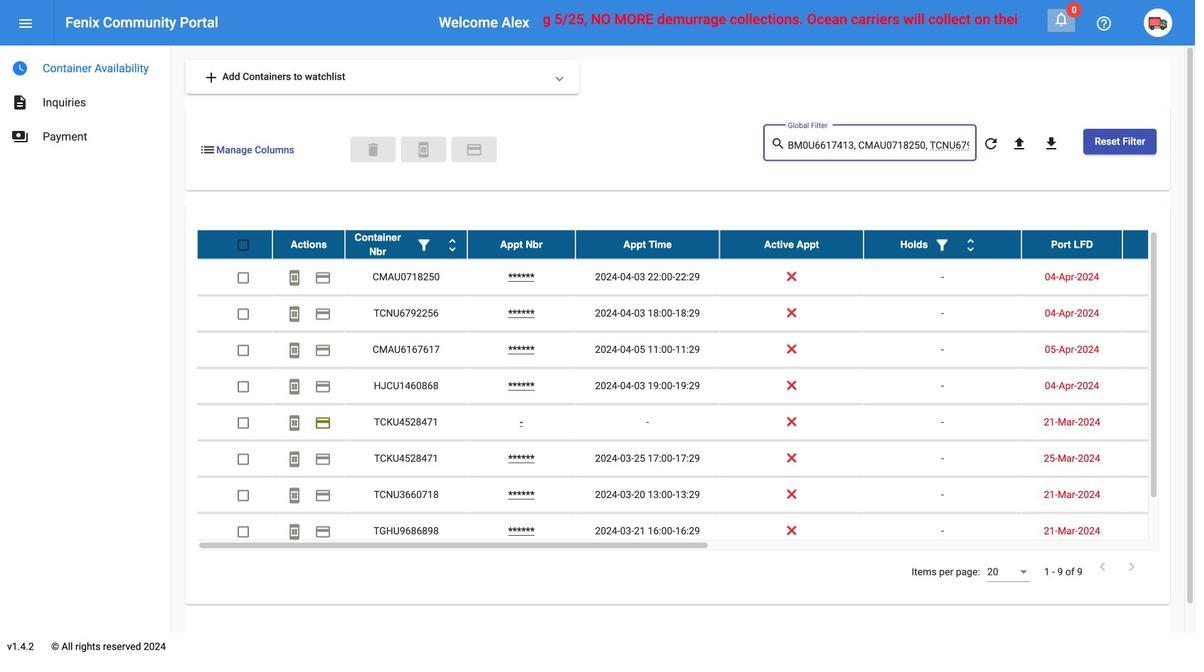 Task type: locate. For each thing, give the bounding box(es) containing it.
2 row from the top
[[197, 259, 1196, 296]]

2 cell from the top
[[1123, 296, 1196, 331]]

no color image
[[17, 15, 34, 32], [1096, 15, 1113, 32], [11, 60, 28, 77], [11, 94, 28, 111], [983, 135, 1000, 152], [1011, 135, 1028, 152], [199, 141, 216, 158], [466, 141, 483, 158], [444, 237, 461, 254], [315, 269, 332, 286], [286, 378, 303, 395], [286, 414, 303, 432], [315, 414, 332, 432], [286, 451, 303, 468], [315, 451, 332, 468], [315, 487, 332, 504], [286, 523, 303, 540], [315, 523, 332, 540]]

3 row from the top
[[197, 296, 1196, 332]]

Global Watchlist Filter field
[[788, 140, 970, 151]]

6 cell from the top
[[1123, 441, 1196, 477]]

8 cell from the top
[[1123, 514, 1196, 549]]

1 cell from the top
[[1123, 259, 1196, 295]]

delete image
[[365, 141, 382, 158]]

8 column header from the left
[[1123, 230, 1196, 259]]

column header
[[273, 230, 345, 259], [345, 230, 468, 259], [468, 230, 576, 259], [576, 230, 720, 259], [720, 230, 864, 259], [864, 230, 1022, 259], [1022, 230, 1123, 259], [1123, 230, 1196, 259]]

2 column header from the left
[[345, 230, 468, 259]]

5 cell from the top
[[1123, 405, 1196, 440]]

no color image
[[1053, 11, 1070, 28], [203, 69, 220, 86], [11, 128, 28, 145], [1043, 135, 1060, 152], [771, 136, 788, 153], [415, 141, 432, 158], [416, 237, 433, 254], [934, 237, 951, 254], [963, 237, 980, 254], [286, 269, 303, 286], [286, 306, 303, 323], [315, 306, 332, 323], [286, 342, 303, 359], [315, 342, 332, 359], [315, 378, 332, 395], [286, 487, 303, 504], [1095, 558, 1112, 575], [1124, 558, 1141, 575]]

4 row from the top
[[197, 332, 1196, 368]]

9 row from the top
[[197, 514, 1196, 550]]

cell
[[1123, 259, 1196, 295], [1123, 296, 1196, 331], [1123, 332, 1196, 368], [1123, 368, 1196, 404], [1123, 405, 1196, 440], [1123, 441, 1196, 477], [1123, 477, 1196, 513], [1123, 514, 1196, 549]]

grid
[[197, 230, 1196, 551]]

navigation
[[0, 46, 171, 154]]

1 row from the top
[[197, 230, 1196, 259]]

row
[[197, 230, 1196, 259], [197, 259, 1196, 296], [197, 296, 1196, 332], [197, 332, 1196, 368], [197, 368, 1196, 405], [197, 405, 1196, 441], [197, 441, 1196, 477], [197, 477, 1196, 514], [197, 514, 1196, 550]]



Task type: describe. For each thing, give the bounding box(es) containing it.
4 cell from the top
[[1123, 368, 1196, 404]]

5 row from the top
[[197, 368, 1196, 405]]

1 column header from the left
[[273, 230, 345, 259]]

6 row from the top
[[197, 405, 1196, 441]]

3 column header from the left
[[468, 230, 576, 259]]

7 row from the top
[[197, 441, 1196, 477]]

7 column header from the left
[[1022, 230, 1123, 259]]

8 row from the top
[[197, 477, 1196, 514]]

7 cell from the top
[[1123, 477, 1196, 513]]

5 column header from the left
[[720, 230, 864, 259]]

3 cell from the top
[[1123, 332, 1196, 368]]

4 column header from the left
[[576, 230, 720, 259]]

6 column header from the left
[[864, 230, 1022, 259]]



